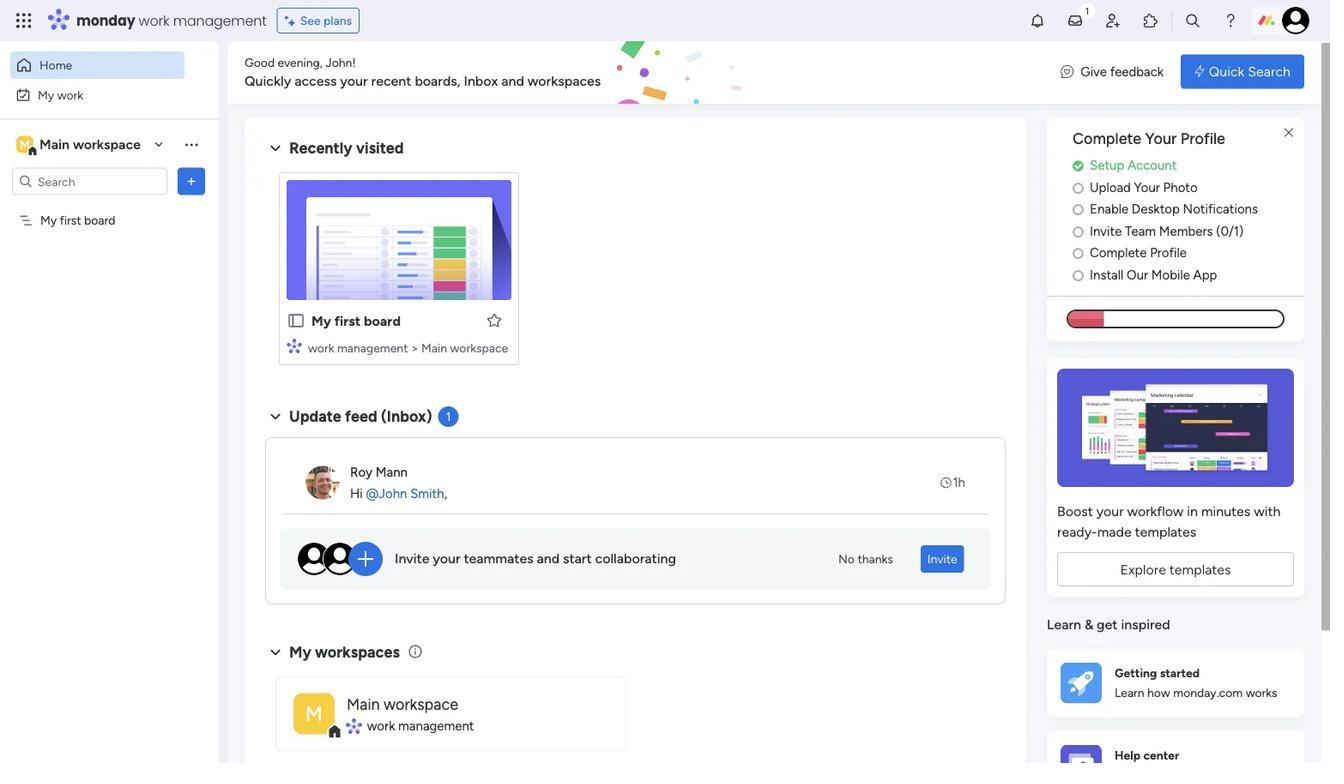 Task type: locate. For each thing, give the bounding box(es) containing it.
templates inside boost your workflow in minutes with ready-made templates
[[1135, 523, 1197, 540]]

roy
[[350, 464, 372, 480]]

workspaces inside good evening, john! quickly access your recent boards, inbox and workspaces
[[528, 72, 601, 88]]

collaborating
[[595, 551, 676, 567]]

1 circle o image from the top
[[1073, 203, 1084, 216]]

templates
[[1135, 523, 1197, 540], [1170, 561, 1231, 577]]

work right monday
[[139, 11, 170, 30]]

help center
[[1115, 748, 1179, 763]]

start
[[563, 551, 592, 567]]

complete up setup
[[1073, 129, 1142, 148]]

complete for complete profile
[[1090, 245, 1147, 260]]

complete
[[1073, 129, 1142, 148], [1090, 245, 1147, 260]]

first
[[60, 213, 81, 228], [334, 312, 361, 329]]

complete profile
[[1090, 245, 1187, 260]]

my right public board image
[[312, 312, 331, 329]]

give
[[1081, 63, 1107, 79]]

home button
[[10, 51, 185, 79]]

my first board inside list box
[[40, 213, 115, 228]]

workspaces right close my workspaces icon
[[315, 643, 400, 661]]

your for invite your teammates and start collaborating
[[433, 551, 460, 567]]

1 vertical spatial profile
[[1150, 245, 1187, 260]]

first down search in workspace field
[[60, 213, 81, 228]]

your inside good evening, john! quickly access your recent boards, inbox and workspaces
[[340, 72, 368, 88]]

circle o image inside enable desktop notifications link
[[1073, 203, 1084, 216]]

my workspaces
[[289, 643, 400, 661]]

install
[[1090, 267, 1124, 282]]

circle o image for install
[[1073, 268, 1084, 281]]

2 circle o image from the top
[[1073, 247, 1084, 259]]

board up work management > main workspace
[[364, 312, 401, 329]]

2 vertical spatial main
[[347, 695, 380, 713]]

and inside good evening, john! quickly access your recent boards, inbox and workspaces
[[501, 72, 524, 88]]

learn
[[1047, 616, 1081, 633], [1115, 686, 1144, 700]]

circle o image inside upload your photo link
[[1073, 181, 1084, 194]]

photo
[[1163, 179, 1198, 195]]

templates down workflow
[[1135, 523, 1197, 540]]

learn inside the getting started learn how monday.com works
[[1115, 686, 1144, 700]]

your down account on the top of page
[[1134, 179, 1160, 195]]

1 vertical spatial management
[[337, 340, 408, 355]]

first right public board image
[[334, 312, 361, 329]]

1 horizontal spatial invite
[[927, 552, 957, 566]]

invite for team
[[1090, 223, 1122, 238]]

access
[[295, 72, 337, 88]]

my first board up work management > main workspace
[[312, 312, 401, 329]]

my inside list box
[[40, 213, 57, 228]]

1 horizontal spatial m
[[305, 702, 323, 726]]

1 vertical spatial templates
[[1170, 561, 1231, 577]]

0 horizontal spatial your
[[340, 72, 368, 88]]

board down search in workspace field
[[84, 213, 115, 228]]

>
[[411, 340, 418, 355]]

workspaces right inbox
[[528, 72, 601, 88]]

your
[[340, 72, 368, 88], [1097, 503, 1124, 519], [433, 551, 460, 567]]

0 vertical spatial workspaces
[[528, 72, 601, 88]]

1
[[446, 409, 451, 424]]

1 horizontal spatial learn
[[1115, 686, 1144, 700]]

teammates
[[464, 551, 533, 567]]

home
[[39, 58, 72, 73]]

circle o image
[[1073, 203, 1084, 216], [1073, 247, 1084, 259]]

0 vertical spatial complete
[[1073, 129, 1142, 148]]

your down john!
[[340, 72, 368, 88]]

1 vertical spatial your
[[1134, 179, 1160, 195]]

1 vertical spatial first
[[334, 312, 361, 329]]

0 vertical spatial workspace image
[[16, 135, 33, 154]]

circle o image inside invite team members (0/1) link
[[1073, 225, 1084, 238]]

0 vertical spatial my first board
[[40, 213, 115, 228]]

invite
[[1090, 223, 1122, 238], [395, 551, 429, 567], [927, 552, 957, 566]]

1 horizontal spatial and
[[537, 551, 560, 567]]

work management
[[367, 719, 474, 734]]

circle o image left team
[[1073, 225, 1084, 238]]

visited
[[356, 139, 404, 157]]

0 horizontal spatial workspace image
[[16, 135, 33, 154]]

work down my workspaces
[[367, 719, 395, 734]]

desktop
[[1132, 201, 1180, 217]]

1 horizontal spatial your
[[433, 551, 460, 567]]

1 vertical spatial workspaces
[[315, 643, 400, 661]]

learn & get inspired
[[1047, 616, 1170, 633]]

workspace image
[[16, 135, 33, 154], [293, 693, 335, 735]]

with
[[1254, 503, 1281, 519]]

workspace options image
[[183, 136, 200, 153]]

good evening, john! quickly access your recent boards, inbox and workspaces
[[245, 54, 601, 88]]

2 vertical spatial circle o image
[[1073, 268, 1084, 281]]

inbox image
[[1067, 12, 1084, 29]]

management
[[173, 11, 267, 30], [337, 340, 408, 355], [398, 719, 474, 734]]

main down my workspaces
[[347, 695, 380, 713]]

works
[[1246, 686, 1277, 700]]

and left start
[[537, 551, 560, 567]]

0 vertical spatial circle o image
[[1073, 203, 1084, 216]]

1 vertical spatial m
[[305, 702, 323, 726]]

0 vertical spatial m
[[20, 137, 30, 152]]

management for work management > main workspace
[[337, 340, 408, 355]]

main down my work
[[39, 136, 70, 153]]

monday work management
[[76, 11, 267, 30]]

explore
[[1120, 561, 1166, 577]]

2 circle o image from the top
[[1073, 225, 1084, 238]]

1 vertical spatial circle o image
[[1073, 225, 1084, 238]]

1 horizontal spatial board
[[364, 312, 401, 329]]

0 horizontal spatial and
[[501, 72, 524, 88]]

&
[[1085, 616, 1093, 633]]

thanks
[[858, 552, 893, 566]]

no thanks
[[838, 552, 893, 566]]

work management > main workspace
[[308, 340, 508, 355]]

1 circle o image from the top
[[1073, 181, 1084, 194]]

good
[[245, 54, 275, 69]]

my
[[38, 88, 54, 102], [40, 213, 57, 228], [312, 312, 331, 329], [289, 643, 311, 661]]

select product image
[[15, 12, 33, 29]]

1 vertical spatial circle o image
[[1073, 247, 1084, 259]]

learn left &
[[1047, 616, 1081, 633]]

circle o image left enable
[[1073, 203, 1084, 216]]

1 vertical spatial learn
[[1115, 686, 1144, 700]]

0 horizontal spatial m
[[20, 137, 30, 152]]

0 vertical spatial and
[[501, 72, 524, 88]]

roy mann
[[350, 464, 408, 480]]

0 horizontal spatial main
[[39, 136, 70, 153]]

1 vertical spatial my first board
[[312, 312, 401, 329]]

1 horizontal spatial workspaces
[[528, 72, 601, 88]]

circle o image
[[1073, 181, 1084, 194], [1073, 225, 1084, 238], [1073, 268, 1084, 281]]

1 image
[[1080, 1, 1095, 20]]

main workspace up work management on the bottom left of the page
[[347, 695, 458, 713]]

upload your photo link
[[1073, 177, 1304, 197]]

and right inbox
[[501, 72, 524, 88]]

0 vertical spatial board
[[84, 213, 115, 228]]

boards,
[[415, 72, 460, 88]]

team
[[1125, 223, 1156, 238]]

1 vertical spatial your
[[1097, 503, 1124, 519]]

john smith image
[[1282, 7, 1310, 34]]

circle o image left complete profile
[[1073, 247, 1084, 259]]

install our mobile app link
[[1073, 265, 1304, 284]]

your inside boost your workflow in minutes with ready-made templates
[[1097, 503, 1124, 519]]

options image
[[183, 173, 200, 190]]

your up account on the top of page
[[1145, 129, 1177, 148]]

2 vertical spatial your
[[433, 551, 460, 567]]

your
[[1145, 129, 1177, 148], [1134, 179, 1160, 195]]

1 vertical spatial board
[[364, 312, 401, 329]]

circle o image down check circle icon on the right top
[[1073, 181, 1084, 194]]

0 vertical spatial learn
[[1047, 616, 1081, 633]]

center
[[1143, 748, 1179, 763]]

2 horizontal spatial main
[[421, 340, 447, 355]]

0 horizontal spatial main workspace
[[39, 136, 141, 153]]

0 vertical spatial workspace
[[73, 136, 141, 153]]

Search in workspace field
[[36, 172, 143, 191]]

main workspace
[[39, 136, 141, 153], [347, 695, 458, 713]]

1 vertical spatial complete
[[1090, 245, 1147, 260]]

0 vertical spatial first
[[60, 213, 81, 228]]

profile down the invite team members (0/1) at the top right of the page
[[1150, 245, 1187, 260]]

1 horizontal spatial main
[[347, 695, 380, 713]]

(inbox)
[[381, 407, 432, 426]]

learn down getting
[[1115, 686, 1144, 700]]

option
[[0, 205, 219, 209]]

inspired
[[1121, 616, 1170, 633]]

1 vertical spatial workspace
[[450, 340, 508, 355]]

your left teammates
[[433, 551, 460, 567]]

my work
[[38, 88, 83, 102]]

0 horizontal spatial first
[[60, 213, 81, 228]]

templates right explore
[[1170, 561, 1231, 577]]

workspace up search in workspace field
[[73, 136, 141, 153]]

workspace
[[73, 136, 141, 153], [450, 340, 508, 355], [384, 695, 458, 713]]

0 vertical spatial templates
[[1135, 523, 1197, 540]]

in
[[1187, 503, 1198, 519]]

profile
[[1181, 129, 1225, 148], [1150, 245, 1187, 260]]

app
[[1193, 267, 1217, 282]]

1 vertical spatial workspace image
[[293, 693, 335, 735]]

0 horizontal spatial board
[[84, 213, 115, 228]]

0 vertical spatial main workspace
[[39, 136, 141, 153]]

3 circle o image from the top
[[1073, 268, 1084, 281]]

templates image image
[[1062, 368, 1289, 487]]

work down the home
[[57, 88, 83, 102]]

0 vertical spatial main
[[39, 136, 70, 153]]

roy mann image
[[306, 466, 340, 500]]

1 vertical spatial and
[[537, 551, 560, 567]]

profile up setup account link
[[1181, 129, 1225, 148]]

quick search
[[1209, 63, 1291, 79]]

your for profile
[[1145, 129, 1177, 148]]

your up made
[[1097, 503, 1124, 519]]

circle o image for upload
[[1073, 181, 1084, 194]]

2 vertical spatial management
[[398, 719, 474, 734]]

m
[[20, 137, 30, 152], [305, 702, 323, 726]]

0 vertical spatial circle o image
[[1073, 181, 1084, 194]]

quick search button
[[1181, 54, 1304, 88]]

0 horizontal spatial workspaces
[[315, 643, 400, 661]]

circle o image left install
[[1073, 268, 1084, 281]]

board
[[84, 213, 115, 228], [364, 312, 401, 329]]

m inside workspace selection element
[[20, 137, 30, 152]]

(0/1)
[[1216, 223, 1244, 238]]

my down the home
[[38, 88, 54, 102]]

search
[[1248, 63, 1291, 79]]

0 horizontal spatial invite
[[395, 551, 429, 567]]

invite inside button
[[927, 552, 957, 566]]

my first board down search in workspace field
[[40, 213, 115, 228]]

main right >
[[421, 340, 447, 355]]

invite team members (0/1) link
[[1073, 221, 1304, 241]]

2 horizontal spatial invite
[[1090, 223, 1122, 238]]

circle o image inside complete profile link
[[1073, 247, 1084, 259]]

my down search in workspace field
[[40, 213, 57, 228]]

board inside list box
[[84, 213, 115, 228]]

your for photo
[[1134, 179, 1160, 195]]

work inside button
[[57, 88, 83, 102]]

circle o image inside install our mobile app link
[[1073, 268, 1084, 281]]

1 vertical spatial main workspace
[[347, 695, 458, 713]]

circle o image for enable
[[1073, 203, 1084, 216]]

0 vertical spatial your
[[340, 72, 368, 88]]

how
[[1147, 686, 1170, 700]]

main workspace up search in workspace field
[[39, 136, 141, 153]]

update feed (inbox)
[[289, 407, 432, 426]]

0 horizontal spatial my first board
[[40, 213, 115, 228]]

and
[[501, 72, 524, 88], [537, 551, 560, 567]]

workspace up work management on the bottom left of the page
[[384, 695, 458, 713]]

see plans button
[[277, 8, 360, 33]]

recent
[[371, 72, 411, 88]]

workspace down add to favorites icon
[[450, 340, 508, 355]]

workspace image inside workspace selection element
[[16, 135, 33, 154]]

2 horizontal spatial your
[[1097, 503, 1124, 519]]

0 vertical spatial your
[[1145, 129, 1177, 148]]

complete up install
[[1090, 245, 1147, 260]]

public board image
[[287, 311, 306, 330]]



Task type: vqa. For each thing, say whether or not it's contained in the screenshot.
Filter dashboard by text search box on the left top of page
no



Task type: describe. For each thing, give the bounding box(es) containing it.
setup
[[1090, 157, 1124, 173]]

give feedback
[[1081, 63, 1164, 79]]

main inside workspace selection element
[[39, 136, 70, 153]]

monday
[[76, 11, 135, 30]]

circle o image for complete
[[1073, 247, 1084, 259]]

dapulse x slim image
[[1279, 122, 1299, 143]]

enable
[[1090, 201, 1129, 217]]

install our mobile app
[[1090, 267, 1217, 282]]

get
[[1097, 616, 1118, 633]]

boost your workflow in minutes with ready-made templates
[[1057, 503, 1281, 540]]

apps image
[[1142, 12, 1159, 29]]

update
[[289, 407, 341, 426]]

0 vertical spatial profile
[[1181, 129, 1225, 148]]

1 vertical spatial main
[[421, 340, 447, 355]]

0 vertical spatial management
[[173, 11, 267, 30]]

templates inside button
[[1170, 561, 1231, 577]]

members
[[1159, 223, 1213, 238]]

workspace selection element
[[16, 134, 143, 157]]

close recently visited image
[[265, 138, 286, 158]]

enable desktop notifications link
[[1073, 199, 1304, 219]]

explore templates button
[[1057, 552, 1294, 586]]

complete your profile
[[1073, 129, 1225, 148]]

1h
[[953, 475, 965, 490]]

upload
[[1090, 179, 1131, 195]]

help image
[[1222, 12, 1239, 29]]

quick
[[1209, 63, 1245, 79]]

mobile
[[1151, 267, 1190, 282]]

complete for complete your profile
[[1073, 129, 1142, 148]]

1 horizontal spatial first
[[334, 312, 361, 329]]

help center element
[[1047, 731, 1304, 764]]

v2 user feedback image
[[1061, 62, 1074, 81]]

management for work management
[[398, 719, 474, 734]]

invite team members (0/1)
[[1090, 223, 1244, 238]]

ready-
[[1057, 523, 1097, 540]]

setup account link
[[1073, 156, 1304, 175]]

evening,
[[278, 54, 323, 69]]

getting started learn how monday.com works
[[1115, 666, 1277, 700]]

enable desktop notifications
[[1090, 201, 1258, 217]]

1 horizontal spatial workspace image
[[293, 693, 335, 735]]

getting started element
[[1047, 649, 1304, 717]]

see plans
[[300, 13, 352, 28]]

circle o image for invite
[[1073, 225, 1084, 238]]

my work button
[[10, 81, 185, 109]]

minutes
[[1201, 503, 1251, 519]]

upload your photo
[[1090, 179, 1198, 195]]

2 vertical spatial workspace
[[384, 695, 458, 713]]

explore templates
[[1120, 561, 1231, 577]]

check circle image
[[1073, 159, 1084, 172]]

main workspace inside workspace selection element
[[39, 136, 141, 153]]

invite for your
[[395, 551, 429, 567]]

no thanks button
[[832, 545, 900, 573]]

add to favorites image
[[486, 312, 503, 329]]

inbox
[[464, 72, 498, 88]]

invite button
[[921, 545, 964, 573]]

getting
[[1115, 666, 1157, 681]]

boost
[[1057, 503, 1093, 519]]

1 horizontal spatial main workspace
[[347, 695, 458, 713]]

my inside button
[[38, 88, 54, 102]]

see
[[300, 13, 321, 28]]

monday.com
[[1173, 686, 1243, 700]]

close update feed (inbox) image
[[265, 406, 286, 427]]

feed
[[345, 407, 377, 426]]

account
[[1128, 157, 1177, 173]]

feedback
[[1110, 63, 1164, 79]]

notifications
[[1183, 201, 1258, 217]]

our
[[1127, 267, 1148, 282]]

complete profile link
[[1073, 243, 1304, 262]]

your for boost your workflow in minutes with ready-made templates
[[1097, 503, 1124, 519]]

recently visited
[[289, 139, 404, 157]]

invite members image
[[1104, 12, 1122, 29]]

close my workspaces image
[[265, 642, 286, 663]]

my right close my workspaces icon
[[289, 643, 311, 661]]

workflow
[[1127, 503, 1184, 519]]

0 horizontal spatial learn
[[1047, 616, 1081, 633]]

setup account
[[1090, 157, 1177, 173]]

plans
[[324, 13, 352, 28]]

1 horizontal spatial my first board
[[312, 312, 401, 329]]

started
[[1160, 666, 1200, 681]]

mann
[[376, 464, 408, 480]]

search everything image
[[1184, 12, 1201, 29]]

v2 bolt switch image
[[1195, 62, 1205, 81]]

my first board list box
[[0, 203, 219, 467]]

first inside list box
[[60, 213, 81, 228]]

help
[[1115, 748, 1141, 763]]

work up update
[[308, 340, 334, 355]]

invite your teammates and start collaborating
[[395, 551, 676, 567]]

no
[[838, 552, 855, 566]]

made
[[1097, 523, 1132, 540]]

notifications image
[[1029, 12, 1046, 29]]

john!
[[326, 54, 356, 69]]

recently
[[289, 139, 352, 157]]

quickly
[[245, 72, 291, 88]]



